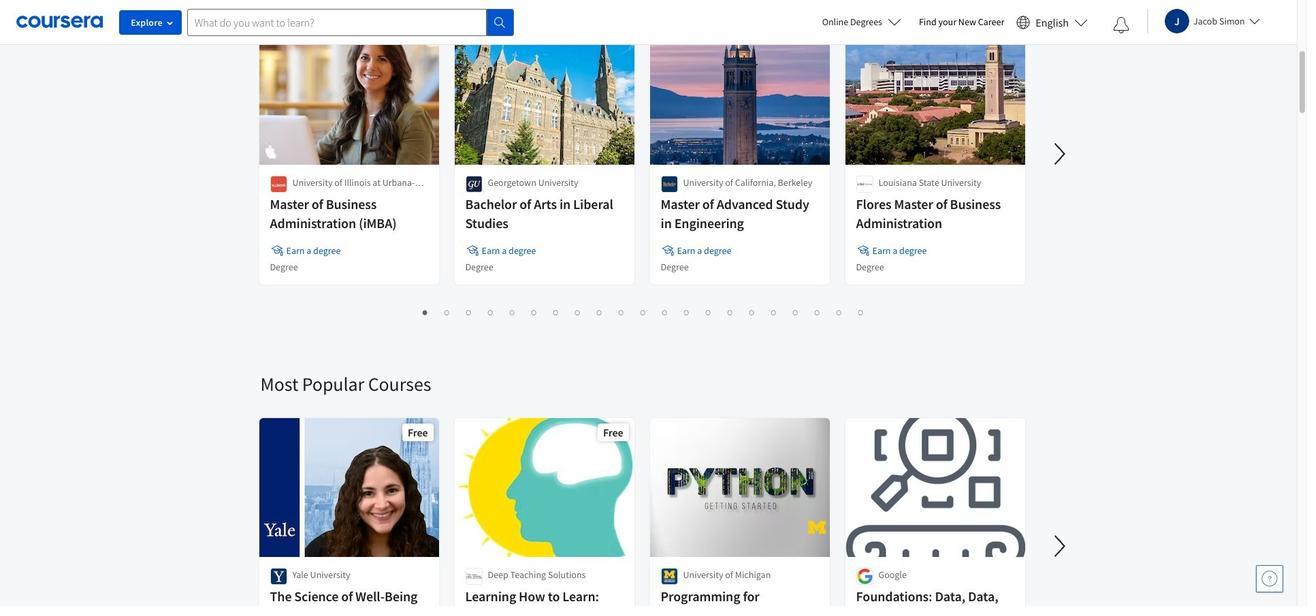 Task type: describe. For each thing, give the bounding box(es) containing it.
list inside earn your degree carousel element
[[261, 304, 1027, 320]]

university of illinois at urbana-champaign image
[[270, 176, 287, 193]]

help center image
[[1262, 571, 1279, 587]]

louisiana state university image
[[857, 176, 874, 193]]

next slide image for "most popular courses carousel" element
[[1044, 530, 1077, 563]]

deep teaching solutions image
[[466, 568, 483, 585]]

next slide image for earn your degree carousel element
[[1044, 138, 1077, 170]]

university of michigan image
[[661, 568, 678, 585]]

university of california, berkeley image
[[661, 176, 678, 193]]



Task type: locate. For each thing, give the bounding box(es) containing it.
1 vertical spatial next slide image
[[1044, 530, 1077, 563]]

What do you want to learn? text field
[[187, 9, 487, 36]]

next slide image
[[1044, 138, 1077, 170], [1044, 530, 1077, 563]]

georgetown university image
[[466, 176, 483, 193]]

0 vertical spatial next slide image
[[1044, 138, 1077, 170]]

most popular courses carousel element
[[254, 331, 1308, 606]]

2 next slide image from the top
[[1044, 530, 1077, 563]]

google image
[[857, 568, 874, 585]]

earn your degree carousel element
[[254, 0, 1308, 331]]

yale university image
[[270, 568, 287, 585]]

list
[[261, 304, 1027, 320]]

1 next slide image from the top
[[1044, 138, 1077, 170]]

None search field
[[187, 9, 514, 36]]

coursera image
[[16, 11, 103, 33]]



Task type: vqa. For each thing, say whether or not it's contained in the screenshot.
Coursera image
yes



